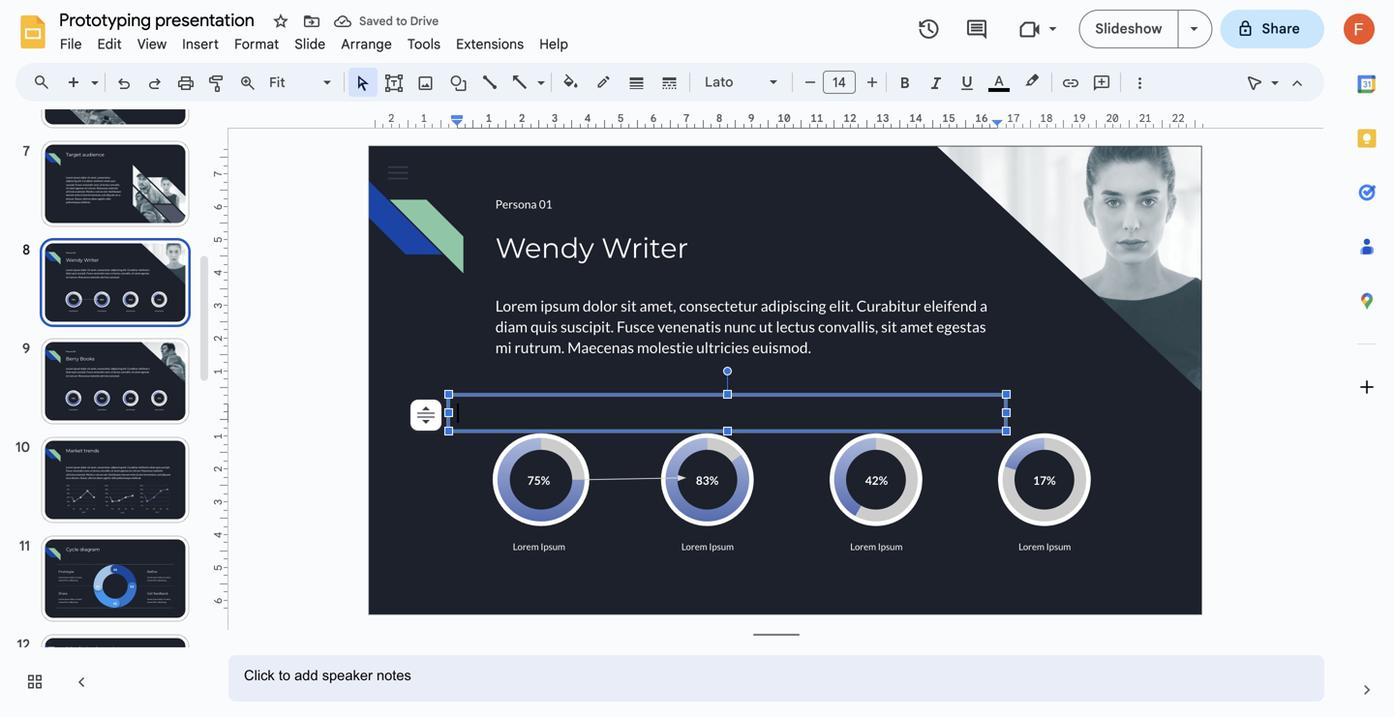 Task type: describe. For each thing, give the bounding box(es) containing it.
tools
[[408, 36, 441, 53]]

view
[[137, 36, 167, 53]]

text color image
[[989, 69, 1010, 92]]

file
[[60, 36, 82, 53]]

menu bar banner
[[0, 0, 1395, 718]]

saved to drive
[[359, 14, 439, 29]]

format menu item
[[227, 33, 287, 56]]

insert
[[182, 36, 219, 53]]

slide
[[295, 36, 326, 53]]

Menus field
[[24, 69, 67, 96]]

line dash option
[[659, 69, 681, 96]]

insert image image
[[415, 69, 437, 96]]

Star checkbox
[[267, 8, 294, 35]]

share
[[1262, 20, 1301, 37]]

Rename text field
[[52, 8, 265, 31]]

slideshow
[[1096, 20, 1163, 37]]

border color: transparent image
[[593, 69, 615, 94]]

shape image
[[448, 69, 470, 96]]

menu bar inside menu bar 'banner'
[[52, 25, 576, 57]]

arrange
[[341, 36, 392, 53]]

font list. lato selected. option
[[705, 69, 758, 96]]

arrange menu item
[[334, 33, 400, 56]]

format
[[235, 36, 279, 53]]

lato
[[705, 74, 734, 91]]

to
[[396, 14, 407, 29]]

fill color: transparent image
[[560, 69, 583, 94]]

main toolbar
[[57, 0, 1155, 401]]

file menu item
[[52, 33, 90, 56]]

extensions menu item
[[449, 33, 532, 56]]



Task type: locate. For each thing, give the bounding box(es) containing it.
Zoom text field
[[266, 69, 321, 96]]

share button
[[1221, 10, 1325, 48]]

help
[[540, 36, 569, 53]]

edit
[[97, 36, 122, 53]]

application containing slideshow
[[0, 0, 1395, 718]]

edit menu item
[[90, 33, 130, 56]]

saved to drive button
[[329, 8, 444, 35]]

right margin image
[[993, 113, 1202, 128]]

application
[[0, 0, 1395, 718]]

presentation options image
[[1191, 27, 1199, 31]]

menu bar
[[52, 25, 576, 57]]

menu bar containing file
[[52, 25, 576, 57]]

help menu item
[[532, 33, 576, 56]]

drive
[[410, 14, 439, 29]]

Font size text field
[[824, 71, 855, 94]]

extensions
[[456, 36, 524, 53]]

line weight option
[[626, 69, 648, 96]]

mode and view toolbar
[[1240, 63, 1313, 102]]

slideshow button
[[1079, 10, 1179, 48]]

insert menu item
[[175, 33, 227, 56]]

tab list
[[1340, 57, 1395, 663]]

navigation
[[0, 0, 236, 718]]

saved
[[359, 14, 393, 29]]

tab list inside menu bar 'banner'
[[1340, 57, 1395, 663]]

option
[[411, 400, 442, 431]]

left margin image
[[370, 113, 463, 128]]

highlight color image
[[1022, 69, 1043, 92]]

Zoom field
[[263, 69, 340, 97]]

slide menu item
[[287, 33, 334, 56]]

view menu item
[[130, 33, 175, 56]]

Font size field
[[823, 71, 864, 99]]

tools menu item
[[400, 33, 449, 56]]

resize shape to fit text image
[[413, 402, 440, 429]]



Task type: vqa. For each thing, say whether or not it's contained in the screenshot.
Font list. Lato selected. option
yes



